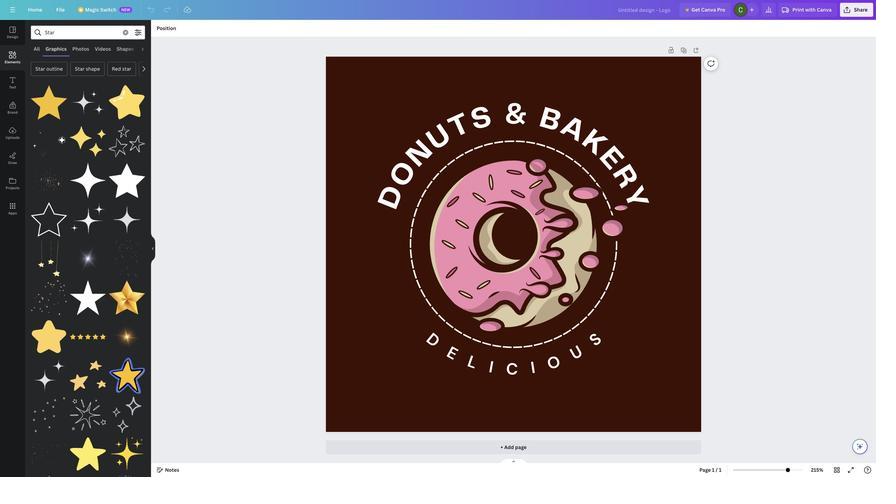 Task type: locate. For each thing, give the bounding box(es) containing it.
1 vertical spatial s
[[585, 329, 606, 351]]

1 canva from the left
[[701, 6, 716, 13]]

main menu bar
[[0, 0, 876, 20]]

yellow star illustration image
[[31, 241, 67, 277]]

e inside 'd e l'
[[443, 342, 461, 365]]

switch
[[100, 6, 116, 13]]

star inside star shape button
[[75, 65, 85, 72]]

gold lens flare image
[[109, 319, 145, 355]]

magic
[[85, 6, 99, 13]]

photos button
[[70, 42, 92, 56]]

o for o
[[386, 157, 422, 192]]

uploads
[[6, 135, 20, 140]]

2 star from the left
[[75, 65, 85, 72]]

star inside star outline button
[[35, 65, 45, 72]]

u
[[423, 120, 456, 156], [566, 341, 586, 365]]

white lens flare image
[[70, 241, 106, 277]]

2 canva from the left
[[817, 6, 832, 13]]

graphics button
[[43, 42, 70, 56]]

print with canva button
[[779, 3, 837, 17]]

hide image
[[151, 232, 155, 265]]

silver stars illustration image
[[31, 397, 67, 433]]

1 horizontal spatial d
[[422, 329, 444, 352]]

1 horizontal spatial e
[[594, 142, 628, 175]]

i
[[487, 357, 495, 378], [529, 357, 536, 379]]

0 vertical spatial s
[[468, 103, 495, 135]]

1 horizontal spatial s
[[585, 329, 606, 351]]

d e l
[[422, 329, 480, 374]]

l
[[464, 351, 480, 374]]

&
[[505, 101, 527, 130]]

0 horizontal spatial 1
[[712, 467, 715, 473]]

five stars icon image
[[70, 319, 106, 355]]

apps
[[8, 211, 17, 215]]

o inside o u s
[[544, 351, 563, 375]]

1 star from the left
[[35, 65, 45, 72]]

side panel tab list
[[0, 20, 25, 221]]

position button
[[154, 23, 179, 34]]

0 horizontal spatial star
[[35, 65, 45, 72]]

0 horizontal spatial i
[[487, 357, 495, 378]]

canva right with
[[817, 6, 832, 13]]

share button
[[840, 3, 873, 17]]

textured point sparkle star image
[[70, 475, 106, 477]]

projects button
[[0, 171, 25, 196]]

0 horizontal spatial o
[[386, 157, 422, 192]]

star sparkle colourful element image
[[31, 280, 67, 316]]

0 vertical spatial d
[[375, 182, 410, 213]]

notes button
[[154, 465, 182, 476]]

bold organic stars image
[[109, 241, 145, 277]]

i right c
[[529, 357, 536, 379]]

+ add page
[[501, 444, 527, 451]]

d inside 'd e l'
[[422, 329, 444, 352]]

0 horizontal spatial d
[[375, 182, 410, 213]]

1 vertical spatial o
[[544, 351, 563, 375]]

+
[[501, 444, 503, 451]]

brand
[[7, 110, 18, 115]]

o for o u s
[[544, 351, 563, 375]]

magic switch
[[85, 6, 116, 13]]

home link
[[22, 3, 48, 17]]

1 left the /
[[712, 467, 715, 473]]

1 horizontal spatial canva
[[817, 6, 832, 13]]

0 vertical spatial e
[[594, 142, 628, 175]]

e
[[594, 142, 628, 175], [443, 342, 461, 365]]

215% button
[[806, 465, 829, 476]]

canva
[[701, 6, 716, 13], [817, 6, 832, 13]]

1 vertical spatial e
[[443, 342, 461, 365]]

0 horizontal spatial u
[[423, 120, 456, 156]]

0 horizontal spatial e
[[443, 342, 461, 365]]

s
[[468, 103, 495, 135], [585, 329, 606, 351]]

i right l
[[487, 357, 495, 378]]

1
[[712, 467, 715, 473], [719, 467, 722, 473]]

d
[[375, 182, 410, 213], [422, 329, 444, 352]]

draw
[[8, 160, 17, 165]]

1 horizontal spatial u
[[566, 341, 586, 365]]

1 vertical spatial u
[[566, 341, 586, 365]]

0 horizontal spatial s
[[468, 103, 495, 135]]

Search elements search field
[[45, 26, 119, 39]]

1 1 from the left
[[712, 467, 715, 473]]

group
[[31, 84, 67, 121], [109, 84, 145, 121], [31, 119, 67, 160], [70, 123, 106, 160], [31, 158, 67, 199], [109, 162, 145, 199], [70, 197, 106, 238], [109, 197, 145, 238], [31, 201, 67, 238], [31, 236, 67, 277], [109, 236, 145, 277], [70, 241, 106, 277], [31, 275, 67, 316], [109, 275, 145, 316], [31, 314, 67, 355], [70, 314, 106, 355], [109, 314, 145, 355], [31, 353, 67, 394], [70, 353, 106, 394], [109, 358, 145, 394], [31, 393, 67, 433], [70, 393, 106, 433], [109, 393, 145, 433], [109, 432, 145, 472], [31, 436, 67, 472], [70, 436, 106, 472], [70, 471, 106, 477], [31, 475, 67, 477]]

0 horizontal spatial canva
[[701, 6, 716, 13]]

1 vertical spatial d
[[422, 329, 444, 352]]

n
[[402, 136, 439, 172]]

brand button
[[0, 95, 25, 121]]

text
[[9, 85, 16, 90]]

share
[[854, 6, 868, 13]]

1 horizontal spatial o
[[544, 351, 563, 375]]

o
[[386, 157, 422, 192], [544, 351, 563, 375]]

d for d
[[375, 182, 410, 213]]

draw button
[[0, 146, 25, 171]]

get canva pro button
[[680, 3, 731, 17]]

1 right the /
[[719, 467, 722, 473]]

star
[[35, 65, 45, 72], [75, 65, 85, 72]]

design
[[7, 34, 18, 39]]

asterisk button
[[139, 62, 167, 76]]

star left outline
[[35, 65, 45, 72]]

0 vertical spatial u
[[423, 120, 456, 156]]

star left "shape"
[[75, 65, 85, 72]]

0 vertical spatial o
[[386, 157, 422, 192]]

1 horizontal spatial star
[[75, 65, 85, 72]]

1 horizontal spatial 1
[[719, 467, 722, 473]]

canva left pro
[[701, 6, 716, 13]]

star outline
[[35, 65, 63, 72]]

o u s
[[544, 329, 606, 375]]

all
[[34, 45, 40, 52]]

all button
[[31, 42, 43, 56]]



Task type: vqa. For each thing, say whether or not it's contained in the screenshot.
topmost O
yes



Task type: describe. For each thing, give the bounding box(es) containing it.
position
[[157, 25, 176, 31]]

file button
[[51, 3, 70, 17]]

star outline button
[[31, 62, 67, 76]]

colorful organic stars image
[[70, 358, 106, 394]]

get
[[692, 6, 700, 13]]

red
[[112, 65, 121, 72]]

215%
[[811, 467, 823, 473]]

shapes
[[117, 45, 134, 52]]

Design title text field
[[613, 3, 677, 17]]

c
[[506, 359, 518, 380]]

file
[[56, 6, 65, 13]]

a
[[557, 112, 590, 147]]

stars image
[[70, 123, 106, 160]]

shapes button
[[114, 42, 137, 56]]

star
[[122, 65, 131, 72]]

+ add page button
[[326, 440, 701, 454]]

red star
[[112, 65, 131, 72]]

pro
[[717, 6, 725, 13]]

projects
[[6, 185, 20, 190]]

k
[[577, 125, 611, 161]]

print with canva
[[793, 6, 832, 13]]

uploads button
[[0, 121, 25, 146]]

with
[[805, 6, 816, 13]]

canva assistant image
[[856, 442, 864, 451]]

canva inside dropdown button
[[817, 6, 832, 13]]

videos
[[95, 45, 111, 52]]

design button
[[0, 20, 25, 45]]

page 1 / 1
[[700, 467, 722, 473]]

d for d e l
[[422, 329, 444, 352]]

2 1 from the left
[[719, 467, 722, 473]]

star shape button
[[70, 62, 104, 76]]

new
[[121, 7, 130, 12]]

notes
[[165, 467, 179, 473]]

shape
[[86, 65, 100, 72]]

y
[[618, 183, 652, 213]]

text button
[[0, 70, 25, 95]]

asterisk
[[143, 65, 162, 72]]

red star button
[[107, 62, 136, 76]]

page
[[515, 444, 527, 451]]

audio
[[139, 45, 154, 52]]

print
[[793, 6, 804, 13]]

buildable abstract character body star image
[[31, 319, 67, 355]]

home
[[28, 6, 42, 13]]

yellow star image
[[109, 84, 145, 121]]

get canva pro
[[692, 6, 725, 13]]

page
[[700, 467, 711, 473]]

apps button
[[0, 196, 25, 221]]

/
[[716, 467, 718, 473]]

photos
[[72, 45, 89, 52]]

star shape
[[75, 65, 100, 72]]

add
[[504, 444, 514, 451]]

outline
[[46, 65, 63, 72]]

elements button
[[0, 45, 25, 70]]

gold star illustration image
[[109, 280, 145, 316]]

outlined star image
[[31, 201, 67, 238]]

t
[[445, 110, 475, 144]]

s inside o u s
[[585, 329, 606, 351]]

r
[[607, 161, 642, 193]]

solid star image
[[109, 162, 145, 199]]

yellow star illustration image
[[70, 436, 106, 472]]

elements
[[5, 59, 21, 64]]

bright star icon image
[[31, 84, 67, 121]]

star for star outline
[[35, 65, 45, 72]]

u inside o u s
[[566, 341, 586, 365]]

show pages image
[[497, 458, 530, 464]]

playful professional star image
[[109, 358, 145, 394]]

christmas star image
[[109, 436, 145, 472]]

canva inside button
[[701, 6, 716, 13]]

audio button
[[137, 42, 156, 56]]

1 horizontal spatial i
[[529, 357, 536, 379]]

b
[[537, 104, 564, 137]]

graphics
[[45, 45, 67, 52]]

videos button
[[92, 42, 114, 56]]

star for star shape
[[75, 65, 85, 72]]



